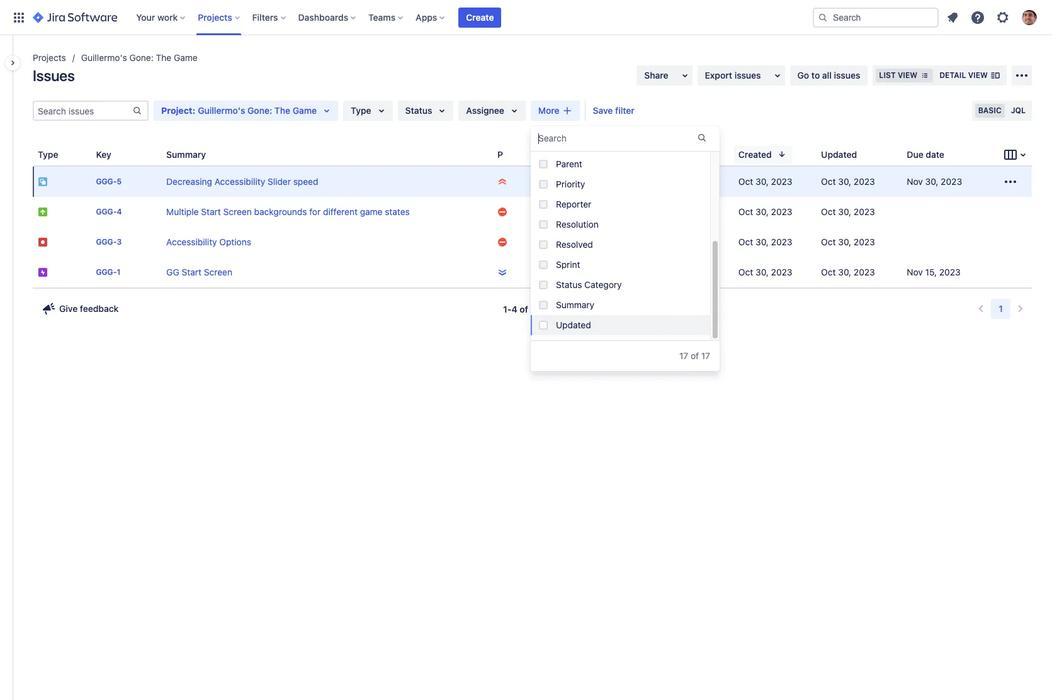 Task type: vqa. For each thing, say whether or not it's contained in the screenshot.
'mural,'
no



Task type: describe. For each thing, give the bounding box(es) containing it.
resolution inside button
[[644, 149, 687, 160]]

multiple start screen backgrounds for different game states link
[[166, 207, 410, 217]]

save
[[593, 105, 613, 116]]

issue operations menu image
[[1003, 174, 1018, 190]]

15,
[[925, 267, 937, 278]]

projects for projects link
[[33, 52, 66, 63]]

search
[[538, 133, 567, 144]]

accessibility options
[[166, 237, 251, 247]]

drag column image for type
[[33, 147, 48, 162]]

for
[[309, 207, 321, 217]]

2 horizontal spatial 4
[[531, 304, 536, 315]]

due
[[907, 149, 924, 160]]

sorted in descending order image
[[777, 149, 787, 159]]

resolution button
[[639, 146, 708, 163]]

created
[[739, 149, 772, 160]]

p button
[[493, 146, 523, 163]]

chevron down icon image
[[1016, 147, 1031, 162]]

filter
[[615, 105, 635, 116]]

date
[[926, 149, 944, 160]]

resolved
[[556, 239, 593, 250]]

start for gg
[[182, 267, 202, 278]]

ggg- for decreasing
[[96, 177, 117, 187]]

nov 15, 2023
[[907, 267, 961, 278]]

projects link
[[33, 50, 66, 65]]

give feedback
[[59, 304, 119, 314]]

filters
[[252, 12, 278, 22]]

settings image
[[996, 10, 1011, 25]]

save filter
[[593, 105, 635, 116]]

2 vertical spatial status
[[556, 280, 582, 290]]

guillermo's gone: the game link
[[81, 50, 198, 65]]

row containing decreasing accessibility slider speed
[[33, 167, 1032, 197]]

your work button
[[132, 7, 190, 27]]

1 vertical spatial summary
[[556, 300, 595, 310]]

0 vertical spatial gone:
[[129, 52, 154, 63]]

dashboards button
[[294, 7, 361, 27]]

detail
[[940, 71, 966, 80]]

epic image
[[38, 268, 48, 278]]

2 17 from the left
[[701, 351, 710, 361]]

:
[[192, 105, 195, 116]]

options
[[219, 237, 251, 247]]

teams button
[[365, 7, 408, 27]]

sprint
[[556, 259, 580, 270]]

summary button
[[161, 146, 226, 163]]

row containing multiple start screen backgrounds for different game states
[[33, 197, 1032, 227]]

help image
[[970, 10, 985, 25]]

due date
[[907, 149, 944, 160]]

projects for projects dropdown button
[[198, 12, 232, 22]]

category
[[584, 280, 622, 290]]

status for status button
[[541, 149, 568, 160]]

search image
[[818, 12, 828, 22]]

ggg-1
[[96, 268, 120, 277]]

3
[[117, 238, 122, 247]]

key button
[[91, 146, 131, 163]]

screen for gg
[[204, 267, 232, 278]]

import and bulk change issues image
[[1014, 68, 1030, 83]]

1 button
[[991, 299, 1011, 319]]

screen for multiple
[[223, 207, 252, 217]]

1 vertical spatial accessibility
[[166, 237, 217, 247]]

issues inside the export issues "button"
[[735, 70, 761, 81]]

drag column image for created
[[734, 147, 749, 162]]

export issues button
[[697, 65, 785, 86]]

Search issues text field
[[34, 102, 132, 120]]

create button
[[459, 7, 502, 27]]

nov 30, 2023
[[907, 176, 962, 187]]

ggg-4 link
[[96, 207, 122, 217]]

reporter
[[556, 199, 592, 210]]

multiple start screen backgrounds for different game states
[[166, 207, 410, 217]]

share
[[644, 70, 668, 81]]

issues
[[33, 67, 75, 84]]

primary element
[[8, 0, 813, 35]]

type inside dropdown button
[[351, 105, 371, 116]]

status button
[[398, 101, 454, 121]]

appswitcher icon image
[[11, 10, 26, 25]]

your profile and settings image
[[1022, 10, 1037, 25]]

1-
[[503, 304, 512, 315]]

key
[[96, 149, 111, 160]]

give
[[59, 304, 78, 314]]

improvement image
[[38, 207, 48, 217]]

ggg-4
[[96, 207, 122, 217]]

give feedback button
[[34, 299, 126, 319]]

0 vertical spatial accessibility
[[215, 176, 265, 187]]

work
[[157, 12, 178, 22]]

ggg-5
[[96, 177, 122, 187]]

export issues
[[705, 70, 761, 81]]

4 for 1-
[[512, 304, 517, 315]]

row containing accessibility options
[[33, 227, 1032, 258]]

medium high image
[[498, 207, 508, 217]]

board icon image
[[1003, 147, 1018, 162]]

list view
[[879, 71, 918, 80]]

go to all issues link
[[790, 65, 868, 86]]

teams
[[368, 12, 396, 22]]

1 inside button
[[999, 304, 1003, 314]]

due date button
[[902, 146, 965, 163]]

p
[[498, 149, 503, 160]]

5
[[117, 177, 122, 187]]

1 vertical spatial of
[[691, 351, 699, 361]]

notifications image
[[945, 10, 960, 25]]

ggg- for accessibility
[[96, 238, 117, 247]]

open export issues dropdown image
[[770, 68, 785, 83]]

project
[[161, 105, 192, 116]]

game
[[360, 207, 383, 217]]

game inside guillermo's gone: the game link
[[174, 52, 198, 63]]

basic
[[978, 106, 1002, 115]]

17 of 17
[[679, 351, 710, 361]]

all
[[822, 70, 832, 81]]

ggg-3
[[96, 238, 122, 247]]



Task type: locate. For each thing, give the bounding box(es) containing it.
open share dialog image
[[677, 68, 692, 83]]

0 horizontal spatial gone:
[[129, 52, 154, 63]]

1 horizontal spatial updated
[[821, 149, 857, 160]]

summary inside button
[[166, 149, 206, 160]]

drag column image up sub task image
[[33, 147, 48, 162]]

summary down status category on the right top
[[556, 300, 595, 310]]

4 ggg- from the top
[[96, 268, 117, 277]]

assignee button
[[459, 101, 526, 121]]

row up the 1-4 of 4
[[33, 258, 1032, 288]]

drag column image up highest "image"
[[493, 147, 508, 162]]

1 horizontal spatial game
[[293, 105, 317, 116]]

row containing gg start screen
[[33, 258, 1032, 288]]

1 vertical spatial screen
[[204, 267, 232, 278]]

drag column image for summary
[[161, 147, 176, 162]]

1 horizontal spatial projects
[[198, 12, 232, 22]]

0 horizontal spatial view
[[898, 71, 918, 80]]

0 horizontal spatial 4
[[117, 207, 122, 217]]

0 vertical spatial status
[[405, 105, 432, 116]]

ggg- down "ggg-5" link
[[96, 207, 117, 217]]

2 drag column image from the left
[[91, 147, 106, 162]]

0 horizontal spatial type
[[38, 149, 58, 160]]

start right gg
[[182, 267, 202, 278]]

1 inside 'row'
[[117, 268, 120, 277]]

1 ggg- from the top
[[96, 177, 117, 187]]

to
[[812, 70, 820, 81]]

17
[[679, 351, 688, 361], [701, 351, 710, 361]]

3 ggg- from the top
[[96, 238, 117, 247]]

apps
[[416, 12, 437, 22]]

1 horizontal spatial gone:
[[248, 105, 272, 116]]

1 vertical spatial the
[[274, 105, 290, 116]]

1 vertical spatial gone:
[[248, 105, 272, 116]]

drag column image inside summary button
[[161, 147, 176, 162]]

0 vertical spatial updated
[[821, 149, 857, 160]]

drag column image left sorted in descending order image
[[734, 147, 749, 162]]

your work
[[136, 12, 178, 22]]

guillermo's right projects link
[[81, 52, 127, 63]]

type
[[351, 105, 371, 116], [38, 149, 58, 160]]

4 drag column image from the left
[[902, 147, 917, 162]]

type button
[[33, 146, 78, 163]]

drag column image inside created 'button'
[[734, 147, 749, 162]]

issues right the all
[[834, 70, 860, 81]]

1 horizontal spatial 17
[[701, 351, 710, 361]]

nov for nov 15, 2023
[[907, 267, 923, 278]]

gg start screen
[[166, 267, 232, 278]]

row down p button
[[33, 167, 1032, 197]]

1 vertical spatial start
[[182, 267, 202, 278]]

0 vertical spatial projects
[[198, 12, 232, 22]]

export
[[705, 70, 732, 81]]

view right list
[[898, 71, 918, 80]]

type inside button
[[38, 149, 58, 160]]

updated button
[[816, 146, 877, 163]]

medium high image
[[498, 237, 508, 247]]

lowest image
[[498, 268, 508, 278]]

list
[[879, 71, 896, 80]]

decreasing accessibility slider speed link
[[166, 176, 318, 187]]

status inside dropdown button
[[405, 105, 432, 116]]

updated inside button
[[821, 149, 857, 160]]

drag column image for key
[[91, 147, 106, 162]]

1 view from the left
[[898, 71, 918, 80]]

created button
[[734, 146, 792, 163]]

accessibility
[[215, 176, 265, 187], [166, 237, 217, 247]]

2 ggg- from the top
[[96, 207, 117, 217]]

0 horizontal spatial 17
[[679, 351, 688, 361]]

guillermo's gone: the game
[[81, 52, 198, 63]]

1 vertical spatial updated
[[556, 320, 591, 331]]

Search field
[[813, 7, 939, 27]]

1 row from the top
[[33, 167, 1032, 197]]

ggg- for multiple
[[96, 207, 117, 217]]

1-4 of 4
[[503, 304, 536, 315]]

1 vertical spatial resolution
[[556, 219, 599, 230]]

1 horizontal spatial summary
[[556, 300, 595, 310]]

1 drag column image from the left
[[33, 147, 48, 162]]

sidebar navigation image
[[0, 50, 28, 76]]

bug image
[[38, 237, 48, 247]]

1 vertical spatial 1
[[999, 304, 1003, 314]]

updated down status category on the right top
[[556, 320, 591, 331]]

drag column image inside updated button
[[816, 147, 831, 162]]

row down highest "image"
[[33, 197, 1032, 227]]

status right type dropdown button
[[405, 105, 432, 116]]

projects right work
[[198, 12, 232, 22]]

banner
[[0, 0, 1052, 35]]

view for list view
[[898, 71, 918, 80]]

ggg- up the "ggg-1" 'link' on the top of the page
[[96, 238, 117, 247]]

projects up issues
[[33, 52, 66, 63]]

drag column image up "ggg-5" link
[[91, 147, 106, 162]]

parent
[[556, 159, 582, 169]]

status down sprint
[[556, 280, 582, 290]]

detail view
[[940, 71, 988, 80]]

nov down due
[[907, 176, 923, 187]]

4 row from the top
[[33, 258, 1032, 288]]

0 horizontal spatial issues
[[735, 70, 761, 81]]

issues inside go to all issues link
[[834, 70, 860, 81]]

different
[[323, 207, 358, 217]]

decreasing
[[166, 176, 212, 187]]

0 vertical spatial guillermo's
[[81, 52, 127, 63]]

more
[[538, 105, 560, 116]]

guillermo's
[[81, 52, 127, 63], [198, 105, 245, 116]]

0 vertical spatial resolution
[[644, 149, 687, 160]]

ggg-3 link
[[96, 238, 122, 247]]

banner containing your work
[[0, 0, 1052, 35]]

0 horizontal spatial game
[[174, 52, 198, 63]]

0 vertical spatial 1
[[117, 268, 120, 277]]

status for status dropdown button
[[405, 105, 432, 116]]

drag column image for p
[[493, 147, 508, 162]]

your
[[136, 12, 155, 22]]

sub task image
[[38, 177, 48, 187]]

drag column image inside due date button
[[902, 147, 917, 162]]

create
[[466, 12, 494, 22]]

jira software image
[[33, 10, 117, 25], [33, 10, 117, 25]]

row
[[33, 167, 1032, 197], [33, 197, 1032, 227], [33, 227, 1032, 258], [33, 258, 1032, 288]]

go
[[798, 70, 809, 81]]

status
[[405, 105, 432, 116], [541, 149, 568, 160], [556, 280, 582, 290]]

projects button
[[194, 7, 245, 27]]

0 horizontal spatial of
[[520, 304, 528, 315]]

status inside button
[[541, 149, 568, 160]]

gone:
[[129, 52, 154, 63], [248, 105, 272, 116]]

1 horizontal spatial type
[[351, 105, 371, 116]]

start for multiple
[[201, 207, 221, 217]]

game
[[174, 52, 198, 63], [293, 105, 317, 116]]

1 horizontal spatial of
[[691, 351, 699, 361]]

1 vertical spatial projects
[[33, 52, 66, 63]]

1 vertical spatial status
[[541, 149, 568, 160]]

drag column image
[[161, 147, 176, 162], [493, 147, 508, 162], [734, 147, 749, 162], [902, 147, 917, 162]]

accessibility left slider
[[215, 176, 265, 187]]

screen down accessibility options "link"
[[204, 267, 232, 278]]

2 row from the top
[[33, 197, 1032, 227]]

projects inside dropdown button
[[198, 12, 232, 22]]

dashboards
[[298, 12, 348, 22]]

0 vertical spatial the
[[156, 52, 171, 63]]

2023
[[771, 176, 793, 187], [854, 176, 875, 187], [941, 176, 962, 187], [771, 207, 793, 217], [854, 207, 875, 217], [771, 237, 793, 247], [854, 237, 875, 247], [771, 267, 793, 278], [854, 267, 875, 278], [939, 267, 961, 278]]

1 vertical spatial game
[[293, 105, 317, 116]]

view right detail
[[968, 71, 988, 80]]

0 vertical spatial screen
[[223, 207, 252, 217]]

ggg-
[[96, 177, 117, 187], [96, 207, 117, 217], [96, 238, 117, 247], [96, 268, 117, 277]]

resolution
[[644, 149, 687, 160], [556, 219, 599, 230]]

1 vertical spatial type
[[38, 149, 58, 160]]

1 horizontal spatial guillermo's
[[198, 105, 245, 116]]

screen up options
[[223, 207, 252, 217]]

issues element
[[33, 144, 1032, 288]]

updated right sorted in descending order image
[[821, 149, 857, 160]]

1 17 from the left
[[679, 351, 688, 361]]

share button
[[637, 65, 692, 86]]

2 view from the left
[[968, 71, 988, 80]]

guillermo's right :
[[198, 105, 245, 116]]

0 vertical spatial start
[[201, 207, 221, 217]]

4
[[117, 207, 122, 217], [512, 304, 517, 315], [531, 304, 536, 315]]

nov
[[907, 176, 923, 187], [907, 267, 923, 278]]

1 nov from the top
[[907, 176, 923, 187]]

type button
[[343, 101, 393, 121]]

2 issues from the left
[[834, 70, 860, 81]]

filters button
[[249, 7, 291, 27]]

start right multiple
[[201, 207, 221, 217]]

nov for nov 30, 2023
[[907, 176, 923, 187]]

accessibility up gg start screen
[[166, 237, 217, 247]]

0 horizontal spatial updated
[[556, 320, 591, 331]]

0 horizontal spatial the
[[156, 52, 171, 63]]

feedback
[[80, 304, 119, 314]]

None text field
[[538, 132, 541, 145]]

1 horizontal spatial issues
[[834, 70, 860, 81]]

guillermo's inside guillermo's gone: the game link
[[81, 52, 127, 63]]

drag column image for updated
[[816, 147, 831, 162]]

1 vertical spatial nov
[[907, 267, 923, 278]]

3 drag column image from the left
[[734, 147, 749, 162]]

drag column image inside type button
[[33, 147, 48, 162]]

1 horizontal spatial the
[[274, 105, 290, 116]]

status down search
[[541, 149, 568, 160]]

more button
[[531, 101, 580, 121]]

ggg-1 link
[[96, 268, 120, 277]]

ggg- down key button
[[96, 177, 117, 187]]

1 horizontal spatial resolution
[[644, 149, 687, 160]]

drag column image up decreasing
[[161, 147, 176, 162]]

drag column image left date
[[902, 147, 917, 162]]

3 row from the top
[[33, 227, 1032, 258]]

1 horizontal spatial 4
[[512, 304, 517, 315]]

1 horizontal spatial view
[[968, 71, 988, 80]]

30,
[[756, 176, 769, 187], [838, 176, 851, 187], [925, 176, 939, 187], [756, 207, 769, 217], [838, 207, 851, 217], [756, 237, 769, 247], [838, 237, 851, 247], [756, 267, 769, 278], [838, 267, 851, 278]]

gg
[[166, 267, 179, 278]]

apps button
[[412, 7, 450, 27]]

ggg-5 link
[[96, 177, 122, 187]]

0 horizontal spatial projects
[[33, 52, 66, 63]]

0 horizontal spatial summary
[[166, 149, 206, 160]]

row up sprint
[[33, 227, 1032, 258]]

addicon image
[[562, 106, 572, 116]]

slider
[[268, 176, 291, 187]]

drag column image inside p button
[[493, 147, 508, 162]]

screen
[[223, 207, 252, 217], [204, 267, 232, 278]]

1 horizontal spatial drag column image
[[91, 147, 106, 162]]

refresh image
[[544, 305, 554, 315]]

assignee
[[466, 105, 504, 116]]

drag column image
[[33, 147, 48, 162], [91, 147, 106, 162], [816, 147, 831, 162]]

issues
[[735, 70, 761, 81], [834, 70, 860, 81]]

save filter button
[[585, 101, 642, 121]]

drag column image right sorted in descending order image
[[816, 147, 831, 162]]

issues right export
[[735, 70, 761, 81]]

0 vertical spatial of
[[520, 304, 528, 315]]

0 horizontal spatial guillermo's
[[81, 52, 127, 63]]

0 vertical spatial game
[[174, 52, 198, 63]]

2 horizontal spatial drag column image
[[816, 147, 831, 162]]

0 vertical spatial type
[[351, 105, 371, 116]]

drag column image for due date
[[902, 147, 917, 162]]

0 horizontal spatial drag column image
[[33, 147, 48, 162]]

status category
[[556, 280, 622, 290]]

view for detail view
[[968, 71, 988, 80]]

4 for ggg-
[[117, 207, 122, 217]]

3 drag column image from the left
[[816, 147, 831, 162]]

updated
[[821, 149, 857, 160], [556, 320, 591, 331]]

ggg- for gg
[[96, 268, 117, 277]]

multiple
[[166, 207, 199, 217]]

1 drag column image from the left
[[161, 147, 176, 162]]

0 vertical spatial summary
[[166, 149, 206, 160]]

1
[[117, 268, 120, 277], [999, 304, 1003, 314]]

1 vertical spatial guillermo's
[[198, 105, 245, 116]]

ggg- down ggg-3 link
[[96, 268, 117, 277]]

2 nov from the top
[[907, 267, 923, 278]]

decreasing accessibility slider speed
[[166, 176, 318, 187]]

backgrounds
[[254, 207, 307, 217]]

0 horizontal spatial resolution
[[556, 219, 599, 230]]

nov left 15, in the top of the page
[[907, 267, 923, 278]]

1 issues from the left
[[735, 70, 761, 81]]

go to all issues
[[798, 70, 860, 81]]

0 horizontal spatial 1
[[117, 268, 120, 277]]

accessibility options link
[[166, 237, 251, 247]]

summary up decreasing
[[166, 149, 206, 160]]

jql
[[1011, 106, 1026, 115]]

1 horizontal spatial 1
[[999, 304, 1003, 314]]

2 drag column image from the left
[[493, 147, 508, 162]]

project : guillermo's gone: the game
[[161, 105, 317, 116]]

4 inside 'row'
[[117, 207, 122, 217]]

highest image
[[498, 177, 508, 187]]

0 vertical spatial nov
[[907, 176, 923, 187]]

speed
[[293, 176, 318, 187]]

drag column image inside key button
[[91, 147, 106, 162]]

status button
[[536, 146, 588, 163]]



